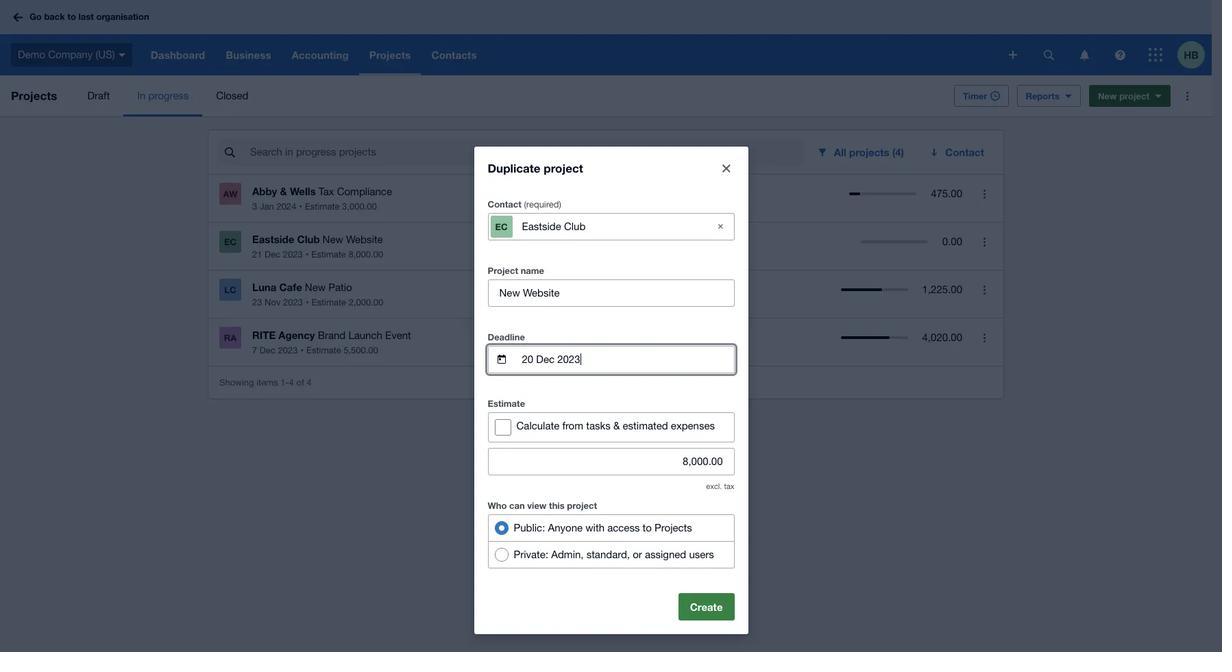 Task type: locate. For each thing, give the bounding box(es) containing it.
projects down demo
[[11, 88, 57, 103]]

contact for contact
[[945, 146, 984, 158]]

compliance
[[337, 186, 392, 197]]

create
[[690, 601, 723, 613]]

1 vertical spatial project
[[544, 161, 583, 175]]

who can view this project
[[488, 500, 597, 511]]

new for luna cafe
[[305, 282, 326, 293]]

0 vertical spatial to
[[67, 11, 76, 22]]

• right the 2024
[[299, 202, 302, 212]]

club
[[297, 233, 320, 245]]

hb
[[1184, 48, 1199, 61]]

duplicate project
[[488, 161, 583, 175]]

estimate inside eastside club new website 21 dec 2023 • estimate 8,000.00
[[311, 250, 346, 260]]

0 vertical spatial project
[[1120, 90, 1150, 101]]

1 vertical spatial new
[[323, 234, 343, 245]]

0 horizontal spatial contact
[[488, 198, 522, 209]]

1 vertical spatial projects
[[655, 522, 692, 534]]

rite agency brand launch event 7 dec 2023 • estimate 5,500.00
[[252, 329, 411, 356]]

2 4 from the left
[[307, 377, 312, 388]]

2023 inside eastside club new website 21 dec 2023 • estimate 8,000.00
[[283, 250, 303, 260]]

svg image
[[13, 13, 23, 22], [1149, 48, 1163, 62], [1044, 50, 1054, 60], [1009, 51, 1017, 59]]

estimated
[[623, 420, 668, 432]]

estimate down club at the top left of the page
[[311, 250, 346, 260]]

contact up 475.00
[[945, 146, 984, 158]]

1 vertical spatial contact
[[488, 198, 522, 209]]

0 vertical spatial &
[[280, 185, 287, 197]]

estimate up calculate
[[488, 398, 525, 409]]

5,500.00
[[344, 345, 378, 356]]

new inside luna cafe new patio 23 nov 2023 • estimate 2,000.00
[[305, 282, 326, 293]]

new right cafe
[[305, 282, 326, 293]]

• inside abby & wells tax compliance 3 jan 2024 • estimate 3,000.00
[[299, 202, 302, 212]]

expenses
[[671, 420, 715, 432]]

1 horizontal spatial svg image
[[1080, 50, 1089, 60]]

contact inside duplicate project 'dialog'
[[488, 198, 522, 209]]

patio
[[329, 282, 352, 293]]

475.00
[[931, 188, 962, 199]]

svg image right (us)
[[118, 53, 125, 57]]

2024
[[277, 202, 296, 212]]

0 vertical spatial projects
[[11, 88, 57, 103]]

group containing public: anyone with access to projects
[[488, 514, 735, 569]]

(4)
[[892, 146, 904, 158]]

2 vertical spatial project
[[567, 500, 597, 511]]

0 horizontal spatial projects
[[11, 88, 57, 103]]

0 horizontal spatial svg image
[[118, 53, 125, 57]]

1 horizontal spatial 4
[[307, 377, 312, 388]]

& right tasks
[[613, 420, 620, 432]]

0 vertical spatial 2023
[[283, 250, 303, 260]]

with
[[586, 522, 605, 534]]

dec right 21
[[265, 250, 280, 260]]

estimate inside 'rite agency brand launch event 7 dec 2023 • estimate 5,500.00'
[[306, 345, 341, 356]]

estimate down patio on the top
[[312, 298, 346, 308]]

new
[[1098, 90, 1117, 101], [323, 234, 343, 245], [305, 282, 326, 293]]

draft link
[[74, 75, 124, 117]]

• down agency
[[301, 345, 304, 356]]

1 horizontal spatial contact
[[945, 146, 984, 158]]

company
[[48, 48, 93, 60]]

estimate inside luna cafe new patio 23 nov 2023 • estimate 2,000.00
[[312, 298, 346, 308]]

demo company (us)
[[18, 48, 115, 60]]

in
[[137, 90, 146, 101]]

users
[[689, 549, 714, 560]]

svg image
[[1080, 50, 1089, 60], [1115, 50, 1125, 60], [118, 53, 125, 57]]

• inside 'rite agency brand launch event 7 dec 2023 • estimate 5,500.00'
[[301, 345, 304, 356]]

4
[[289, 377, 294, 388], [307, 377, 312, 388]]

0 horizontal spatial ec
[[224, 236, 237, 247]]

• up agency
[[306, 298, 309, 308]]

private:
[[514, 549, 548, 560]]

tax
[[319, 186, 334, 197]]

1 vertical spatial dec
[[260, 345, 276, 356]]

0 vertical spatial contact
[[945, 146, 984, 158]]

projects up assigned
[[655, 522, 692, 534]]

1 horizontal spatial projects
[[655, 522, 692, 534]]

2023 inside luna cafe new patio 23 nov 2023 • estimate 2,000.00
[[283, 298, 303, 308]]

to
[[67, 11, 76, 22], [643, 522, 652, 534]]

dec right 7
[[260, 345, 276, 356]]

1 vertical spatial 2023
[[283, 298, 303, 308]]

navigation
[[140, 34, 999, 75]]

reports button
[[1017, 85, 1081, 107]]

hb banner
[[0, 0, 1212, 75]]

jan
[[260, 202, 274, 212]]

contact down the duplicate
[[488, 198, 522, 209]]

to right access
[[643, 522, 652, 534]]

2023
[[283, 250, 303, 260], [283, 298, 303, 308], [278, 345, 298, 356]]

estimate inside duplicate project 'dialog'
[[488, 398, 525, 409]]

7
[[252, 345, 257, 356]]

closed
[[216, 90, 248, 101]]

0 vertical spatial dec
[[265, 250, 280, 260]]

projects
[[849, 146, 890, 158]]

0 horizontal spatial to
[[67, 11, 76, 22]]

0 horizontal spatial &
[[280, 185, 287, 197]]

svg image up the reports popup button
[[1080, 50, 1089, 60]]

all
[[834, 146, 846, 158]]

8,000.00
[[349, 250, 383, 260]]

go back to last organisation
[[29, 11, 149, 22]]

2 vertical spatial 2023
[[278, 345, 298, 356]]

&
[[280, 185, 287, 197], [613, 420, 620, 432]]

& up the 2024
[[280, 185, 287, 197]]

showing items 1-4 of 4
[[219, 377, 312, 388]]

or
[[633, 549, 642, 560]]

reports
[[1026, 90, 1060, 101]]

svg image inside go back to last organisation link
[[13, 13, 23, 22]]

•
[[299, 202, 302, 212], [306, 250, 309, 260], [306, 298, 309, 308], [301, 345, 304, 356]]

1 vertical spatial ec
[[224, 236, 237, 247]]

1 horizontal spatial &
[[613, 420, 620, 432]]

new inside eastside club new website 21 dec 2023 • estimate 8,000.00
[[323, 234, 343, 245]]

contact button
[[921, 138, 995, 166]]

navigation inside hb banner
[[140, 34, 999, 75]]

ec
[[495, 221, 508, 232], [224, 236, 237, 247]]

• down club at the top left of the page
[[306, 250, 309, 260]]

estimate down brand
[[306, 345, 341, 356]]

1 vertical spatial &
[[613, 420, 620, 432]]

standard,
[[587, 549, 630, 560]]

to left last
[[67, 11, 76, 22]]

1 horizontal spatial to
[[643, 522, 652, 534]]

nov
[[265, 298, 281, 308]]

2023 inside 'rite agency brand launch event 7 dec 2023 • estimate 5,500.00'
[[278, 345, 298, 356]]

4 right of at the left bottom
[[307, 377, 312, 388]]

public:
[[514, 522, 545, 534]]

contact inside contact popup button
[[945, 146, 984, 158]]

estimate
[[305, 202, 340, 212], [311, 250, 346, 260], [312, 298, 346, 308], [306, 345, 341, 356], [488, 398, 525, 409]]

svg image up new project
[[1115, 50, 1125, 60]]

cafe
[[279, 281, 302, 293]]

timer
[[963, 90, 987, 101]]

Project name field
[[488, 280, 734, 306]]

4 left of at the left bottom
[[289, 377, 294, 388]]

0 horizontal spatial 4
[[289, 377, 294, 388]]

all projects (4)
[[834, 146, 904, 158]]

project inside popup button
[[1120, 90, 1150, 101]]

2 vertical spatial new
[[305, 282, 326, 293]]

duplicate
[[488, 161, 541, 175]]

duplicate project dialog
[[474, 146, 748, 634]]

1 horizontal spatial ec
[[495, 221, 508, 232]]

0 vertical spatial new
[[1098, 90, 1117, 101]]

2023 down agency
[[278, 345, 298, 356]]

excl. tax
[[706, 482, 735, 490]]

event
[[385, 330, 411, 341]]

close image
[[722, 164, 730, 172]]

ec left eastside
[[224, 236, 237, 247]]

brand
[[318, 330, 346, 341]]

progress
[[148, 90, 189, 101]]

1 vertical spatial to
[[643, 522, 652, 534]]

new right club at the top left of the page
[[323, 234, 343, 245]]

2023 down cafe
[[283, 298, 303, 308]]

abby & wells tax compliance 3 jan 2024 • estimate 3,000.00
[[252, 185, 392, 212]]

group
[[488, 514, 735, 569]]

contact
[[945, 146, 984, 158], [488, 198, 522, 209]]

admin,
[[551, 549, 584, 560]]

ec down contact (required)
[[495, 221, 508, 232]]

dec
[[265, 250, 280, 260], [260, 345, 276, 356]]

showing
[[219, 377, 254, 388]]

new project
[[1098, 90, 1150, 101]]

new right the reports popup button
[[1098, 90, 1117, 101]]

estimate down the tax
[[305, 202, 340, 212]]

0 vertical spatial ec
[[495, 221, 508, 232]]

21
[[252, 250, 262, 260]]

project name
[[488, 265, 544, 276]]

• inside eastside club new website 21 dec 2023 • estimate 8,000.00
[[306, 250, 309, 260]]

2023 down club at the top left of the page
[[283, 250, 303, 260]]



Task type: describe. For each thing, give the bounding box(es) containing it.
last
[[78, 11, 94, 22]]

dec inside 'rite agency brand launch event 7 dec 2023 • estimate 5,500.00'
[[260, 345, 276, 356]]

clear image
[[707, 213, 735, 240]]

1-
[[281, 377, 289, 388]]

luna cafe new patio 23 nov 2023 • estimate 2,000.00
[[252, 281, 383, 308]]

excl.
[[706, 482, 722, 490]]

name
[[521, 265, 544, 276]]

contact (required)
[[488, 198, 561, 209]]

this
[[549, 500, 565, 511]]

agency
[[279, 329, 315, 341]]

public: anyone with access to projects
[[514, 522, 692, 534]]

demo
[[18, 48, 45, 60]]

3,000.00
[[342, 202, 377, 212]]

(us)
[[96, 48, 115, 60]]

aw
[[223, 189, 237, 199]]

eastside club new website 21 dec 2023 • estimate 8,000.00
[[252, 233, 383, 260]]

ra
[[224, 332, 237, 343]]

draft
[[87, 90, 110, 101]]

(required)
[[524, 199, 561, 209]]

1 4 from the left
[[289, 377, 294, 388]]

access
[[607, 522, 640, 534]]

project for new project
[[1120, 90, 1150, 101]]

organisation
[[96, 11, 149, 22]]

go back to last organisation link
[[8, 5, 157, 29]]

lc
[[224, 284, 236, 295]]

23
[[252, 298, 262, 308]]

2 horizontal spatial svg image
[[1115, 50, 1125, 60]]

from
[[562, 420, 583, 432]]

• inside luna cafe new patio 23 nov 2023 • estimate 2,000.00
[[306, 298, 309, 308]]

close button
[[713, 155, 740, 182]]

new inside popup button
[[1098, 90, 1117, 101]]

timer button
[[954, 85, 1009, 107]]

in progress link
[[124, 75, 202, 117]]

to inside hb banner
[[67, 11, 76, 22]]

abby
[[252, 185, 277, 197]]

projects inside duplicate project 'dialog'
[[655, 522, 692, 534]]

wells
[[290, 185, 316, 197]]

Find or create a contact field
[[521, 214, 702, 240]]

who
[[488, 500, 507, 511]]

e.g. 10,000.00 field
[[488, 449, 734, 475]]

0.00
[[942, 236, 962, 247]]

calculate
[[517, 420, 560, 432]]

svg image inside "demo company (us)" popup button
[[118, 53, 125, 57]]

eastside
[[252, 233, 294, 245]]

project for duplicate project
[[544, 161, 583, 175]]

assigned
[[645, 549, 686, 560]]

dec inside eastside club new website 21 dec 2023 • estimate 8,000.00
[[265, 250, 280, 260]]

new project button
[[1089, 85, 1171, 107]]

tasks
[[586, 420, 611, 432]]

new for eastside club
[[323, 234, 343, 245]]

view
[[527, 500, 547, 511]]

2023 for club
[[283, 250, 303, 260]]

2,000.00
[[349, 298, 383, 308]]

& inside abby & wells tax compliance 3 jan 2024 • estimate 3,000.00
[[280, 185, 287, 197]]

Deadline field
[[521, 347, 734, 373]]

1,225.00
[[922, 284, 962, 295]]

luna
[[252, 281, 276, 293]]

contact for contact (required)
[[488, 198, 522, 209]]

can
[[509, 500, 525, 511]]

of
[[296, 377, 304, 388]]

2023 for cafe
[[283, 298, 303, 308]]

calculate from tasks & estimated expenses
[[517, 420, 715, 432]]

hb button
[[1178, 34, 1212, 75]]

private: admin, standard, or assigned users
[[514, 549, 714, 560]]

deadline
[[488, 331, 525, 342]]

tax
[[724, 482, 735, 490]]

Search in progress projects search field
[[249, 139, 803, 165]]

demo company (us) button
[[0, 34, 140, 75]]

ec inside 'dialog'
[[495, 221, 508, 232]]

4,020.00
[[922, 332, 962, 343]]

items
[[256, 377, 278, 388]]

create button
[[678, 593, 735, 621]]

website
[[346, 234, 383, 245]]

project
[[488, 265, 518, 276]]

& inside duplicate project 'dialog'
[[613, 420, 620, 432]]

group inside duplicate project 'dialog'
[[488, 514, 735, 569]]

back
[[44, 11, 65, 22]]

go
[[29, 11, 42, 22]]

all projects (4) button
[[808, 138, 915, 166]]

to inside duplicate project 'dialog'
[[643, 522, 652, 534]]

rite
[[252, 329, 276, 341]]

anyone
[[548, 522, 583, 534]]

estimate inside abby & wells tax compliance 3 jan 2024 • estimate 3,000.00
[[305, 202, 340, 212]]

3
[[252, 202, 257, 212]]

in progress
[[137, 90, 189, 101]]



Task type: vqa. For each thing, say whether or not it's contained in the screenshot.
the topmost Projects
yes



